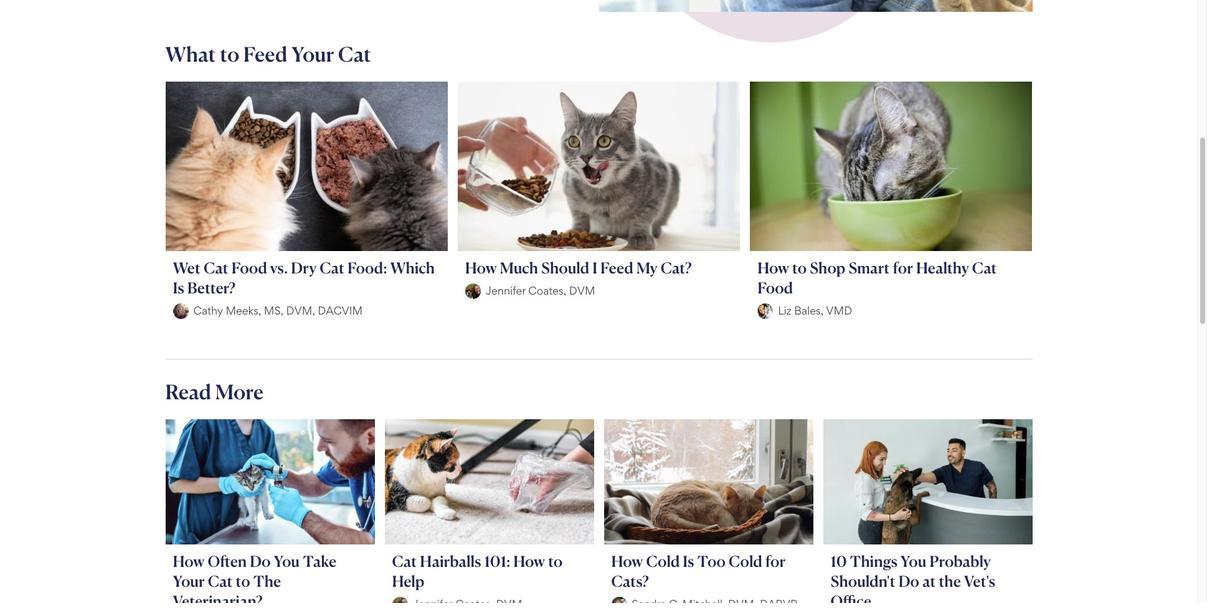 Task type: locate. For each thing, give the bounding box(es) containing it.
how inside how cold is too cold for cats?
[[611, 552, 643, 571]]

1 horizontal spatial by image
[[758, 303, 773, 319]]

1 vertical spatial feed
[[601, 258, 634, 277]]

food left 'vs.'
[[232, 258, 267, 277]]

do
[[250, 552, 271, 571], [899, 572, 920, 590]]

to left shop
[[792, 258, 807, 277]]

0 horizontal spatial food
[[232, 258, 267, 277]]

dvm
[[569, 284, 595, 297]]

more
[[215, 379, 264, 404]]

1 horizontal spatial is
[[683, 552, 694, 571]]

1 horizontal spatial food
[[758, 278, 793, 297]]

do left at
[[899, 572, 920, 590]]

to right what
[[220, 42, 239, 67]]

how up liz
[[758, 258, 789, 277]]

food:
[[348, 258, 387, 277]]

food up liz
[[758, 278, 793, 297]]

0 horizontal spatial do
[[250, 552, 271, 571]]

2 you from the left
[[901, 552, 927, 571]]

for inside how cold is too cold for cats?
[[766, 552, 786, 571]]

is down wet
[[173, 278, 184, 297]]

cold up cats?
[[646, 552, 680, 571]]

1 vertical spatial by image
[[758, 303, 773, 319]]

cat
[[338, 42, 371, 67], [204, 258, 228, 277], [320, 258, 344, 277], [972, 258, 997, 277], [392, 552, 417, 571], [208, 572, 233, 590]]

by image left liz
[[758, 303, 773, 319]]

your
[[292, 42, 334, 67], [173, 572, 205, 590]]

is inside wet cat food vs. dry cat food: which is better?
[[173, 278, 184, 297]]

1 horizontal spatial feed
[[601, 258, 634, 277]]

cat hairballs 101: how to help link
[[380, 419, 599, 603]]

1 horizontal spatial you
[[901, 552, 927, 571]]

cat hairballs 101: how to help
[[392, 552, 563, 590]]

1 vertical spatial food
[[758, 278, 793, 297]]

how for how often do you take your cat to the veterinarian?
[[173, 552, 205, 571]]

1 you from the left
[[274, 552, 300, 571]]

for
[[893, 258, 913, 277], [766, 552, 786, 571]]

1 horizontal spatial do
[[899, 572, 920, 590]]

1 horizontal spatial cold
[[729, 552, 762, 571]]

10
[[831, 552, 847, 571]]

0 vertical spatial is
[[173, 278, 184, 297]]

cold
[[646, 552, 680, 571], [729, 552, 762, 571]]

0 horizontal spatial for
[[766, 552, 786, 571]]

0 horizontal spatial cold
[[646, 552, 680, 571]]

to
[[220, 42, 239, 67], [792, 258, 807, 277], [548, 552, 563, 571], [236, 572, 250, 590]]

cold right too
[[729, 552, 762, 571]]

0 horizontal spatial feed
[[243, 42, 287, 67]]

1 vertical spatial do
[[899, 572, 920, 590]]

coates,
[[528, 284, 566, 297]]

cathy
[[193, 304, 223, 317]]

1 horizontal spatial for
[[893, 258, 913, 277]]

you
[[274, 552, 300, 571], [901, 552, 927, 571]]

0 horizontal spatial by image
[[465, 283, 481, 299]]

how inside how often do you take your cat to the veterinarian?
[[173, 552, 205, 571]]

1 vertical spatial for
[[766, 552, 786, 571]]

to right 101:
[[548, 552, 563, 571]]

how right 101:
[[513, 552, 545, 571]]

1 vertical spatial your
[[173, 572, 205, 590]]

cat?
[[661, 258, 692, 277]]

feed
[[243, 42, 287, 67], [601, 258, 634, 277]]

by image for how much should i feed my cat?
[[465, 283, 481, 299]]

to inside how to shop smart for healthy cat food
[[792, 258, 807, 277]]

food inside wet cat food vs. dry cat food: which is better?
[[232, 258, 267, 277]]

ms,
[[264, 304, 283, 317]]

is left too
[[683, 552, 694, 571]]

you inside 10 things you probably shouldn't do at the vet's office
[[901, 552, 927, 571]]

0 horizontal spatial you
[[274, 552, 300, 571]]

by image
[[465, 283, 481, 299], [758, 303, 773, 319]]

veterinarian?
[[173, 592, 263, 603]]

how left often
[[173, 552, 205, 571]]

much
[[500, 258, 538, 277]]

10 things you probably shouldn't do at the vet's office link
[[818, 419, 1038, 603]]

to inside how often do you take your cat to the veterinarian?
[[236, 572, 250, 590]]

how up the jennifer
[[465, 258, 497, 277]]

cathy meeks, ms, dvm, dacvim
[[193, 304, 363, 317]]

food
[[232, 258, 267, 277], [758, 278, 793, 297]]

office
[[831, 592, 872, 603]]

liz
[[778, 304, 792, 317]]

how much should i feed my cat?
[[465, 258, 692, 277]]

to left the
[[236, 572, 250, 590]]

0 horizontal spatial is
[[173, 278, 184, 297]]

by image for how to shop smart for healthy cat food
[[758, 303, 773, 319]]

shouldn't
[[831, 572, 896, 590]]

the
[[253, 572, 281, 590]]

by image left the jennifer
[[465, 283, 481, 299]]

how inside how to shop smart for healthy cat food
[[758, 258, 789, 277]]

is
[[173, 278, 184, 297], [683, 552, 694, 571]]

1 cold from the left
[[646, 552, 680, 571]]

1 horizontal spatial your
[[292, 42, 334, 67]]

how
[[465, 258, 497, 277], [758, 258, 789, 277], [173, 552, 205, 571], [513, 552, 545, 571], [611, 552, 643, 571]]

you up the
[[274, 552, 300, 571]]

0 horizontal spatial your
[[173, 572, 205, 590]]

how cold is too cold for cats?
[[611, 552, 786, 590]]

do inside 10 things you probably shouldn't do at the vet's office
[[899, 572, 920, 590]]

you up at
[[901, 552, 927, 571]]

10 things you probably shouldn't do at the vet's office
[[831, 552, 995, 603]]

0 vertical spatial do
[[250, 552, 271, 571]]

0 vertical spatial by image
[[465, 283, 481, 299]]

do up the
[[250, 552, 271, 571]]

cat inside how often do you take your cat to the veterinarian?
[[208, 572, 233, 590]]

1 vertical spatial is
[[683, 552, 694, 571]]

jennifer coates, dvm
[[486, 284, 595, 297]]

what to feed your cat
[[165, 42, 371, 67]]

0 vertical spatial food
[[232, 258, 267, 277]]

how up cats?
[[611, 552, 643, 571]]

0 vertical spatial for
[[893, 258, 913, 277]]

for inside how to shop smart for healthy cat food
[[893, 258, 913, 277]]



Task type: vqa. For each thing, say whether or not it's contained in the screenshot.
(FIBROCARTILAGINOUS
no



Task type: describe. For each thing, give the bounding box(es) containing it.
cat inside how to shop smart for healthy cat food
[[972, 258, 997, 277]]

at
[[923, 572, 936, 590]]

dvm,
[[286, 304, 315, 317]]

vs.
[[270, 258, 288, 277]]

hairballs
[[420, 552, 481, 571]]

101:
[[484, 552, 510, 571]]

how often do you take your cat to the veterinarian?
[[173, 552, 336, 603]]

should
[[541, 258, 589, 277]]

take
[[303, 552, 336, 571]]

read more
[[165, 379, 264, 404]]

read
[[165, 379, 211, 404]]

how for how cold is too cold for cats?
[[611, 552, 643, 571]]

my
[[637, 258, 658, 277]]

the
[[939, 572, 961, 590]]

better?
[[187, 278, 235, 297]]

0 vertical spatial your
[[292, 42, 334, 67]]

your inside how often do you take your cat to the veterinarian?
[[173, 572, 205, 590]]

things
[[850, 552, 898, 571]]

by image
[[173, 303, 188, 319]]

2 cold from the left
[[729, 552, 762, 571]]

jennifer
[[486, 284, 526, 297]]

what
[[165, 42, 216, 67]]

liz bales, vmd
[[778, 304, 852, 317]]

how to shop smart for healthy cat food
[[758, 258, 997, 297]]

dacvim
[[318, 304, 363, 317]]

smart
[[849, 258, 890, 277]]

wet
[[173, 258, 201, 277]]

help
[[392, 572, 425, 590]]

is inside how cold is too cold for cats?
[[683, 552, 694, 571]]

food inside how to shop smart for healthy cat food
[[758, 278, 793, 297]]

how cold is too cold for cats? link
[[599, 419, 818, 603]]

how inside the cat hairballs 101: how to help
[[513, 552, 545, 571]]

african american child holding tiger striped brown and black cat image
[[599, 0, 1033, 12]]

bales,
[[794, 304, 824, 317]]

which
[[390, 258, 435, 277]]

shop
[[810, 258, 846, 277]]

how often do you take your cat to the veterinarian? link
[[160, 419, 380, 603]]

0 vertical spatial feed
[[243, 42, 287, 67]]

do inside how often do you take your cat to the veterinarian?
[[250, 552, 271, 571]]

wet cat food vs. dry cat food: which is better?
[[173, 258, 435, 297]]

probably
[[930, 552, 991, 571]]

you inside how often do you take your cat to the veterinarian?
[[274, 552, 300, 571]]

how for how to shop smart for healthy cat food
[[758, 258, 789, 277]]

cat inside the cat hairballs 101: how to help
[[392, 552, 417, 571]]

dry
[[291, 258, 317, 277]]

i
[[593, 258, 597, 277]]

vet's
[[964, 572, 995, 590]]

to inside the cat hairballs 101: how to help
[[548, 552, 563, 571]]

vmd
[[826, 304, 852, 317]]

meeks,
[[226, 304, 261, 317]]

healthy
[[916, 258, 969, 277]]

too
[[697, 552, 726, 571]]

cats?
[[611, 572, 649, 590]]

how for how much should i feed my cat?
[[465, 258, 497, 277]]

often
[[208, 552, 247, 571]]



